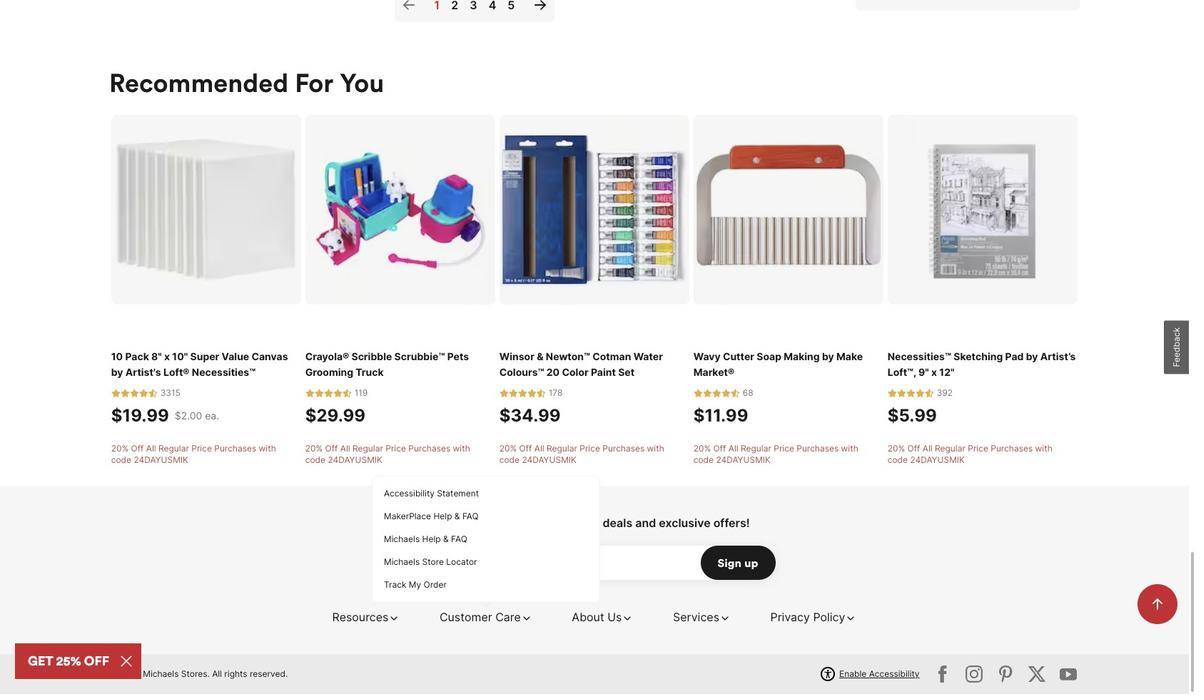 Task type: describe. For each thing, give the bounding box(es) containing it.
12"
[[940, 367, 955, 379]]

wavy cutter soap making by make market®
[[694, 351, 864, 379]]

truck
[[356, 367, 384, 379]]

code for $34.99
[[500, 455, 520, 466]]

necessities™ inside 10 pack 8" x 10" super value canvas by artist's loft® necessities™
[[192, 367, 256, 379]]

colours™
[[500, 367, 545, 379]]

sign up button
[[701, 547, 776, 581]]

cutter
[[723, 351, 755, 363]]

20% off all regular price purchases with code 24dayusmik for $34.99
[[500, 444, 665, 466]]

get
[[439, 517, 459, 531]]

20% off all regular price purchases with code 24dayusmik for $29.99
[[305, 444, 470, 466]]

3 twitter image from the left
[[1026, 664, 1049, 686]]

exclusive
[[659, 517, 711, 531]]

regular for $29.99
[[353, 444, 383, 454]]

© 2024 michaels stores. all rights reserved.
[[109, 669, 288, 680]]

michaels help & faq link
[[378, 528, 594, 551]]

makerplace help & faq link
[[378, 506, 594, 528]]

purchases for $29.99
[[409, 444, 451, 454]]

20% off all regular price purchases with code 24dayusmik for $11.99
[[694, 444, 859, 466]]

crayola® scribble scrubbie™ pets grooming truck
[[305, 351, 469, 379]]

sign
[[718, 557, 742, 571]]

24dayusmik for $5.99
[[911, 455, 965, 466]]

artist's loft® necessities™ canvas super value 10 pack, 8"" x 10"" image
[[111, 115, 302, 305]]

& for michaels help & faq
[[443, 534, 449, 545]]

michaels store locator
[[384, 557, 477, 568]]

s/scrubbie pet grooming truck image
[[305, 115, 496, 305]]

dialog containing accessibility statement
[[372, 476, 601, 607]]

michaels help & faq
[[384, 534, 468, 545]]

& inside winsor & newton™ cotman water colours™ 20 color paint set
[[537, 351, 544, 363]]

stores.
[[181, 669, 210, 680]]

crayola® scribble scrubbie™ pets grooming truck link
[[305, 349, 496, 381]]

by inside 'necessities™ sketching pad by artist's loft™, 9" x 12"'
[[1027, 351, 1039, 363]]

regular for $11.99
[[741, 444, 772, 454]]

10 pack 8" x 10" super value canvas by artist's loft® necessities™
[[111, 351, 288, 379]]

sketching
[[954, 351, 1004, 363]]

makerplace
[[384, 511, 431, 522]]

20% for $5.99
[[888, 444, 906, 454]]

water
[[634, 351, 663, 363]]

$5.99
[[888, 406, 938, 427]]

up
[[745, 557, 759, 571]]

$29.99
[[305, 406, 366, 427]]

9"
[[919, 367, 930, 379]]

locator
[[447, 557, 477, 568]]

winsor & newton™ cotman water colours™ 20 color paint set link
[[500, 349, 690, 381]]

off for $5.99
[[908, 444, 921, 454]]

all down $19.99 at the left
[[146, 444, 156, 454]]

making
[[784, 351, 820, 363]]

necessities™ inside 'necessities™ sketching pad by artist's loft™, 9" x 12"'
[[888, 351, 952, 363]]

customer
[[440, 611, 493, 625]]

by inside wavy cutter soap making by make market®
[[823, 351, 835, 363]]

scribble
[[352, 351, 392, 363]]

you
[[340, 66, 384, 99]]

$19.99 $2.00 ea.
[[111, 406, 219, 427]]

1 price from the left
[[192, 444, 212, 454]]

3315
[[160, 388, 181, 399]]

regular for $34.99
[[547, 444, 578, 454]]

price for $5.99
[[969, 444, 989, 454]]

all for $5.99
[[923, 444, 933, 454]]

pad
[[1006, 351, 1024, 363]]

10 pack 8" x 10" super value canvas by artist's loft® necessities™ link
[[111, 349, 302, 381]]

enable
[[840, 669, 867, 680]]

loft™,
[[888, 367, 917, 379]]

10
[[111, 351, 123, 363]]

x inside 'necessities™ sketching pad by artist's loft™, 9" x 12"'
[[932, 367, 938, 379]]

track
[[384, 580, 407, 591]]

the
[[462, 517, 480, 531]]

by inside 10 pack 8" x 10" super value canvas by artist's loft® necessities™
[[111, 367, 123, 379]]

care
[[496, 611, 521, 625]]

24dayusmik for $29.99
[[328, 455, 383, 466]]

canvas
[[252, 351, 288, 363]]

wavy
[[694, 351, 721, 363]]

market®
[[694, 367, 735, 379]]

faq for michaels help & faq
[[451, 534, 468, 545]]

1 purchases from the left
[[214, 444, 257, 454]]

trends,
[[534, 517, 573, 531]]

2024
[[120, 669, 141, 680]]

track my order
[[384, 580, 447, 591]]

crayola®
[[305, 351, 349, 363]]

1 20% off all regular price purchases with code 24dayusmik from the left
[[111, 444, 276, 466]]

$11.99
[[694, 406, 749, 427]]

& for makerplace help & faq
[[455, 511, 460, 522]]

michaels store locator link
[[378, 551, 594, 574]]

10" super
[[172, 351, 220, 363]]

pack
[[125, 351, 149, 363]]

purchases for $11.99
[[797, 444, 839, 454]]

1 vertical spatial accessibility
[[870, 669, 920, 680]]

services
[[673, 611, 720, 625]]

customer care button
[[440, 609, 533, 626]]

392
[[937, 388, 953, 399]]

accessibility statement
[[384, 488, 479, 499]]

recommended for you
[[109, 66, 384, 99]]

customer care
[[440, 611, 521, 625]]

code for $5.99
[[888, 455, 908, 466]]

with for $34.99
[[647, 444, 665, 454]]

makerplace help & faq
[[384, 511, 479, 522]]

24dayusmik for $34.99
[[522, 455, 577, 466]]

20% for $11.99
[[694, 444, 711, 454]]

1 with from the left
[[259, 444, 276, 454]]

code for $29.99
[[305, 455, 326, 466]]



Task type: vqa. For each thing, say whether or not it's contained in the screenshot.
the FAQ for MakerPlace Help & FAQ
yes



Task type: locate. For each thing, give the bounding box(es) containing it.
off down the '$5.99'
[[908, 444, 921, 454]]

1 horizontal spatial accessibility
[[870, 669, 920, 680]]

necessities™ sketching pad by artist's loft™, 9" x 12" link
[[888, 349, 1079, 381]]

2 twitter image from the left
[[963, 664, 986, 686]]

&
[[537, 351, 544, 363], [455, 511, 460, 522], [443, 534, 449, 545]]

20
[[547, 367, 560, 379]]

paint
[[591, 367, 616, 379]]

off down $19.99 at the left
[[131, 444, 144, 454]]

price for $34.99
[[580, 444, 601, 454]]

20% for $29.99
[[305, 444, 323, 454]]

4 20% from the left
[[694, 444, 711, 454]]

michaels down makerplace
[[384, 534, 420, 545]]

4 code from the left
[[694, 455, 714, 466]]

necessities™ up 9"
[[888, 351, 952, 363]]

ea.
[[205, 410, 219, 422]]

off for $11.99
[[714, 444, 727, 454]]

20% off all regular price purchases with code 24dayusmik up accessibility statement
[[305, 444, 470, 466]]

0 horizontal spatial twitter image
[[932, 664, 955, 686]]

and
[[636, 517, 656, 531]]

services button
[[673, 609, 731, 626]]

5 code from the left
[[888, 455, 908, 466]]

us
[[608, 611, 622, 625]]

4 off from the left
[[714, 444, 727, 454]]

20% off all regular price purchases with code 24dayusmik down $2.00
[[111, 444, 276, 466]]

1 horizontal spatial &
[[455, 511, 460, 522]]

privacy policy
[[771, 611, 846, 625]]

regular down $19.99 $2.00 ea.
[[159, 444, 189, 454]]

0 horizontal spatial &
[[443, 534, 449, 545]]

4 price from the left
[[774, 444, 795, 454]]

regular down '$11.99'
[[741, 444, 772, 454]]

privacy policy button
[[771, 609, 857, 626]]

3 20% off all regular price purchases with code 24dayusmik from the left
[[500, 444, 665, 466]]

3 price from the left
[[580, 444, 601, 454]]

2 24dayusmik from the left
[[328, 455, 383, 466]]

faq
[[463, 511, 479, 522], [451, 534, 468, 545]]

off down $29.99
[[325, 444, 338, 454]]

5 price from the left
[[969, 444, 989, 454]]

x inside 10 pack 8" x 10" super value canvas by artist's loft® necessities™
[[164, 351, 170, 363]]

all down '$11.99'
[[729, 444, 739, 454]]

5 with from the left
[[1036, 444, 1053, 454]]

2 purchases from the left
[[409, 444, 451, 454]]

code down $29.99
[[305, 455, 326, 466]]

about
[[572, 611, 605, 625]]

$34.99
[[500, 406, 561, 427]]

michaels for michaels store locator
[[384, 557, 420, 568]]

24dayusmik down '$11.99'
[[717, 455, 771, 466]]

5 24dayusmik from the left
[[911, 455, 965, 466]]

3 purchases from the left
[[603, 444, 645, 454]]

necessities™ sketching pad by artist's loft™, 9" x 12"
[[888, 351, 1076, 379]]

loft®
[[164, 367, 190, 379]]

20% off all regular price purchases with code 24dayusmik
[[111, 444, 276, 466], [305, 444, 470, 466], [500, 444, 665, 466], [694, 444, 859, 466], [888, 444, 1053, 466]]

offers!
[[714, 517, 750, 531]]

4 regular from the left
[[741, 444, 772, 454]]

pets
[[448, 351, 469, 363]]

youtube image
[[1058, 664, 1081, 686]]

1 vertical spatial faq
[[451, 534, 468, 545]]

order
[[424, 580, 447, 591]]

all for $34.99
[[535, 444, 545, 454]]

off down $34.99
[[520, 444, 532, 454]]

all down the '$5.99'
[[923, 444, 933, 454]]

off down '$11.99'
[[714, 444, 727, 454]]

winsor & newton™ cotman water colours™ 20 color paint set
[[500, 351, 663, 379]]

by right the pad
[[1027, 351, 1039, 363]]

help for makerplace
[[434, 511, 452, 522]]

119
[[355, 388, 368, 399]]

& left the
[[455, 511, 460, 522]]

0 vertical spatial x
[[164, 351, 170, 363]]

off for $29.99
[[325, 444, 338, 454]]

code down '$11.99'
[[694, 455, 714, 466]]

20%
[[111, 444, 129, 454], [305, 444, 323, 454], [500, 444, 517, 454], [694, 444, 711, 454], [888, 444, 906, 454]]

24dayusmik down $34.99
[[522, 455, 577, 466]]

20% off all regular price purchases with code 24dayusmik down $34.99
[[500, 444, 665, 466]]

1 horizontal spatial x
[[932, 367, 938, 379]]

necessities™ down value
[[192, 367, 256, 379]]

3 24dayusmik from the left
[[522, 455, 577, 466]]

0 vertical spatial &
[[537, 351, 544, 363]]

2 vertical spatial michaels
[[143, 669, 179, 680]]

code up accessibility statement "link"
[[500, 455, 520, 466]]

4 with from the left
[[842, 444, 859, 454]]

artist's
[[1041, 351, 1076, 363]]

get the latest on trends, best deals and exclusive offers!
[[439, 517, 750, 531]]

3 with from the left
[[647, 444, 665, 454]]

2 vertical spatial &
[[443, 534, 449, 545]]

$19.99
[[111, 406, 169, 427]]

off
[[131, 444, 144, 454], [325, 444, 338, 454], [520, 444, 532, 454], [714, 444, 727, 454], [908, 444, 921, 454]]

1 24dayusmik from the left
[[134, 455, 188, 466]]

artminds™ soap making, wavy cutter image
[[694, 115, 884, 305]]

help down accessibility statement
[[434, 511, 452, 522]]

on
[[517, 517, 531, 531]]

1 vertical spatial michaels
[[384, 557, 420, 568]]

& down get
[[443, 534, 449, 545]]

x right 8"
[[164, 351, 170, 363]]

grooming
[[305, 367, 354, 379]]

4 24dayusmik from the left
[[717, 455, 771, 466]]

20% off all regular price purchases with code 24dayusmik down 392
[[888, 444, 1053, 466]]

20% down $34.99
[[500, 444, 517, 454]]

faq for makerplace help & faq
[[463, 511, 479, 522]]

0 vertical spatial faq
[[463, 511, 479, 522]]

by
[[823, 351, 835, 363], [1027, 351, 1039, 363], [111, 367, 123, 379]]

2 horizontal spatial by
[[1027, 351, 1039, 363]]

x
[[164, 351, 170, 363], [932, 367, 938, 379]]

with for $5.99
[[1036, 444, 1053, 454]]

faq right get
[[463, 511, 479, 522]]

24dayusmik down $19.99 $2.00 ea.
[[134, 455, 188, 466]]

scrubbie™
[[395, 351, 445, 363]]

sign up
[[718, 557, 759, 571]]

help for michaels
[[422, 534, 441, 545]]

0 horizontal spatial by
[[111, 367, 123, 379]]

1 vertical spatial &
[[455, 511, 460, 522]]

value
[[222, 351, 249, 363]]

all for $29.99
[[340, 444, 350, 454]]

artist's loft™ fundamentals sketch pad image
[[888, 115, 1079, 305]]

24dayusmik down the '$5.99'
[[911, 455, 965, 466]]

1 off from the left
[[131, 444, 144, 454]]

20% off all regular price purchases with code 24dayusmik down '$11.99'
[[694, 444, 859, 466]]

policy
[[814, 611, 846, 625]]

0 horizontal spatial necessities™
[[192, 367, 256, 379]]

store
[[422, 557, 444, 568]]

set
[[619, 367, 635, 379]]

5 20% from the left
[[888, 444, 906, 454]]

cotman
[[593, 351, 632, 363]]

purchases for $34.99
[[603, 444, 645, 454]]

dialog
[[372, 476, 601, 607]]

1 horizontal spatial by
[[823, 351, 835, 363]]

deals
[[603, 517, 633, 531]]

regular down the '$5.99'
[[936, 444, 966, 454]]

michaels
[[384, 534, 420, 545], [384, 557, 420, 568], [143, 669, 179, 680]]

accessibility up makerplace
[[384, 488, 435, 499]]

price for $11.99
[[774, 444, 795, 454]]

0 vertical spatial help
[[434, 511, 452, 522]]

accessibility right enable
[[870, 669, 920, 680]]

with for $11.99
[[842, 444, 859, 454]]

michaels for michaels help & faq
[[384, 534, 420, 545]]

0 vertical spatial michaels
[[384, 534, 420, 545]]

by down 10
[[111, 367, 123, 379]]

20% down '$11.99'
[[694, 444, 711, 454]]

4 20% off all regular price purchases with code 24dayusmik from the left
[[694, 444, 859, 466]]

all left "rights"
[[212, 669, 222, 680]]

& right winsor
[[537, 351, 544, 363]]

3 20% from the left
[[500, 444, 517, 454]]

24dayusmik
[[134, 455, 188, 466], [328, 455, 383, 466], [522, 455, 577, 466], [717, 455, 771, 466], [911, 455, 965, 466]]

2 code from the left
[[305, 455, 326, 466]]

2 regular from the left
[[353, 444, 383, 454]]

regular down $34.99
[[547, 444, 578, 454]]

regular for $5.99
[[936, 444, 966, 454]]

24dayusmik down $29.99
[[328, 455, 383, 466]]

0 horizontal spatial accessibility
[[384, 488, 435, 499]]

faq down get
[[451, 534, 468, 545]]

1 vertical spatial help
[[422, 534, 441, 545]]

2 off from the left
[[325, 444, 338, 454]]

all down $29.99
[[340, 444, 350, 454]]

purchases for $5.99
[[991, 444, 1034, 454]]

20% down $19.99 at the left
[[111, 444, 129, 454]]

1 horizontal spatial necessities™
[[888, 351, 952, 363]]

1 regular from the left
[[159, 444, 189, 454]]

winsor
[[500, 351, 535, 363]]

enable accessibility
[[840, 669, 920, 680]]

track my order link
[[378, 574, 594, 597]]

next page image
[[532, 0, 549, 13]]

0 vertical spatial necessities™
[[888, 351, 952, 363]]

20% off all regular price purchases with code 24dayusmik for $5.99
[[888, 444, 1053, 466]]

2 20% from the left
[[305, 444, 323, 454]]

5 20% off all regular price purchases with code 24dayusmik from the left
[[888, 444, 1053, 466]]

help down makerplace help & faq at the left of the page
[[422, 534, 441, 545]]

twitter image
[[995, 664, 1018, 686]]

8"
[[151, 351, 162, 363]]

1 vertical spatial necessities™
[[192, 367, 256, 379]]

20% down $29.99
[[305, 444, 323, 454]]

24dayusmik for $11.99
[[717, 455, 771, 466]]

resources
[[332, 611, 389, 625]]

4 purchases from the left
[[797, 444, 839, 454]]

2 price from the left
[[386, 444, 406, 454]]

newton™
[[546, 351, 591, 363]]

68
[[743, 388, 754, 399]]

privacy
[[771, 611, 810, 625]]

$2.00
[[175, 410, 202, 422]]

latest
[[483, 517, 514, 531]]

accessibility inside "link"
[[384, 488, 435, 499]]

1 20% from the left
[[111, 444, 129, 454]]

code down the '$5.99'
[[888, 455, 908, 466]]

price for $29.99
[[386, 444, 406, 454]]

1 twitter image from the left
[[932, 664, 955, 686]]

statement
[[437, 488, 479, 499]]

x right 9"
[[932, 367, 938, 379]]

help
[[434, 511, 452, 522], [422, 534, 441, 545]]

2 horizontal spatial &
[[537, 351, 544, 363]]

previous page image
[[400, 0, 417, 13]]

by left make
[[823, 351, 835, 363]]

regular down $29.99
[[353, 444, 383, 454]]

20% down the '$5.99'
[[888, 444, 906, 454]]

2 horizontal spatial twitter image
[[1026, 664, 1049, 686]]

accessibility statement link
[[378, 483, 594, 506]]

code down $19.99 at the left
[[111, 455, 131, 466]]

5 off from the left
[[908, 444, 921, 454]]

twitter image
[[932, 664, 955, 686], [963, 664, 986, 686], [1026, 664, 1049, 686]]

Enter your email field
[[414, 547, 776, 581]]

5 regular from the left
[[936, 444, 966, 454]]

0 vertical spatial accessibility
[[384, 488, 435, 499]]

make
[[837, 351, 864, 363]]

1 vertical spatial x
[[932, 367, 938, 379]]

michaels up track
[[384, 557, 420, 568]]

3 off from the left
[[520, 444, 532, 454]]

artist's
[[126, 367, 161, 379]]

michaels right 2024
[[143, 669, 179, 680]]

wavy cutter soap making by make market® link
[[694, 349, 884, 381]]

purchases
[[214, 444, 257, 454], [409, 444, 451, 454], [603, 444, 645, 454], [797, 444, 839, 454], [991, 444, 1034, 454]]

off for $34.99
[[520, 444, 532, 454]]

0 horizontal spatial x
[[164, 351, 170, 363]]

2 with from the left
[[453, 444, 470, 454]]

reserved.
[[250, 669, 288, 680]]

rights
[[224, 669, 248, 680]]

all for $11.99
[[729, 444, 739, 454]]

2 20% off all regular price purchases with code 24dayusmik from the left
[[305, 444, 470, 466]]

all down $34.99
[[535, 444, 545, 454]]

1 horizontal spatial twitter image
[[963, 664, 986, 686]]

best
[[576, 517, 600, 531]]

20% for $34.99
[[500, 444, 517, 454]]

wn cotman watercolor 20x5ml st image
[[500, 115, 690, 305]]

3 code from the left
[[500, 455, 520, 466]]

color
[[562, 367, 589, 379]]

code for $11.99
[[694, 455, 714, 466]]

with for $29.99
[[453, 444, 470, 454]]

3 regular from the left
[[547, 444, 578, 454]]

©
[[109, 669, 117, 680]]

for
[[295, 66, 334, 99]]

recommended
[[109, 66, 289, 99]]

5 purchases from the left
[[991, 444, 1034, 454]]

1 code from the left
[[111, 455, 131, 466]]

accessibility
[[384, 488, 435, 499], [870, 669, 920, 680]]



